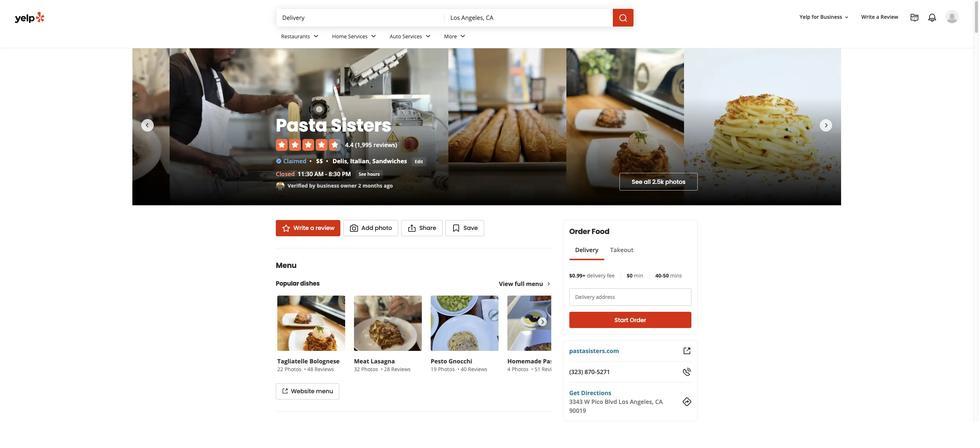 Task type: locate. For each thing, give the bounding box(es) containing it.
1 horizontal spatial order
[[630, 316, 647, 325]]

restaurants link
[[275, 27, 326, 48]]

user actions element
[[794, 9, 970, 55]]

(1,995 reviews) link
[[355, 141, 397, 149]]

start
[[615, 316, 629, 325]]

photo
[[375, 224, 392, 232]]

write inside user actions element
[[862, 13, 875, 20]]

order left food on the right bottom
[[570, 227, 591, 237]]

gnocchi
[[449, 358, 472, 366]]

1 horizontal spatial previous image
[[281, 318, 289, 327]]

4 photos from the left
[[512, 366, 529, 373]]

8:30
[[329, 170, 341, 178]]

1 horizontal spatial pasta
[[543, 358, 560, 366]]

14 chevron right outline image
[[546, 282, 552, 287]]

reviews
[[315, 366, 334, 373], [392, 366, 411, 373], [468, 366, 488, 373], [542, 366, 561, 373]]

24 chevron down v2 image right more
[[459, 32, 468, 41]]

hours
[[368, 171, 380, 177]]

delivery
[[587, 272, 606, 279]]

24 chevron down v2 image inside 'restaurants' link
[[312, 32, 321, 41]]

photos down homemade in the right bottom of the page
[[512, 366, 529, 373]]

menu
[[526, 280, 543, 288], [316, 387, 333, 396]]

order right the start
[[630, 316, 647, 325]]

, left italian link at the left top
[[347, 157, 349, 165]]

0 horizontal spatial services
[[348, 33, 368, 40]]

0 vertical spatial a
[[877, 13, 880, 20]]

see
[[359, 171, 366, 177], [632, 178, 643, 186]]

fee
[[607, 272, 615, 279]]

0 vertical spatial order
[[570, 227, 591, 237]]

24 chevron down v2 image inside more link
[[459, 32, 468, 41]]

1 horizontal spatial menu
[[526, 280, 543, 288]]

reviews right 51
[[542, 366, 561, 373]]

1 vertical spatial delivery
[[575, 294, 595, 301]]

24 chevron down v2 image right restaurants
[[312, 32, 321, 41]]

months
[[363, 182, 383, 189]]

delivery left the address
[[575, 294, 595, 301]]

0 horizontal spatial ,
[[347, 157, 349, 165]]

1 vertical spatial pasta
[[543, 358, 560, 366]]

1 24 chevron down v2 image from the left
[[312, 32, 321, 41]]

a left review
[[310, 224, 314, 232]]

0 vertical spatial pasta
[[276, 113, 327, 138]]

photo of pasta sisters - los angeles, ca, us. pasta making image
[[170, 48, 449, 206]]

delivery inside tab list
[[575, 246, 599, 254]]

next image
[[539, 318, 547, 327]]

website menu
[[291, 387, 333, 396]]

2 horizontal spatial 24 chevron down v2 image
[[459, 32, 468, 41]]

4.4 star rating image
[[276, 139, 341, 151]]

1 vertical spatial previous image
[[281, 318, 289, 327]]

2 photos from the left
[[361, 366, 378, 373]]

restaurants
[[281, 33, 310, 40]]

add photo
[[362, 224, 392, 232]]

bolognese
[[310, 358, 340, 366]]

order inside button
[[630, 316, 647, 325]]

1 , from the left
[[347, 157, 349, 165]]

1 horizontal spatial services
[[403, 33, 422, 40]]

5271
[[597, 368, 610, 376]]

pasta up 51 reviews
[[543, 358, 560, 366]]

photos down meat
[[361, 366, 378, 373]]

24 chevron down v2 image for more
[[459, 32, 468, 41]]

services right home
[[348, 33, 368, 40]]

yelp
[[800, 13, 811, 20]]

tagliatelle bolognese image
[[277, 296, 345, 351]]

24 chevron down v2 image
[[424, 32, 433, 41]]

delivery tab panel
[[570, 261, 640, 263]]

photos inside meat lasagna 32 photos
[[361, 366, 378, 373]]

dishes
[[300, 280, 320, 288]]

see left hours
[[359, 171, 366, 177]]

0 vertical spatial write
[[862, 13, 875, 20]]

mins
[[671, 272, 682, 279]]

location & hours element
[[276, 412, 552, 422]]

add photo link
[[344, 220, 398, 237]]

tab list containing delivery
[[570, 246, 640, 261]]

1 services from the left
[[348, 33, 368, 40]]

2 delivery from the top
[[575, 294, 595, 301]]

24 chevron down v2 image left auto
[[369, 32, 378, 41]]

1 horizontal spatial 24 chevron down v2 image
[[369, 32, 378, 41]]

write
[[862, 13, 875, 20], [294, 224, 309, 232]]

photos inside homemade pasta 4 photos
[[512, 366, 529, 373]]

home services
[[332, 33, 368, 40]]

(323) 870-5271
[[570, 368, 610, 376]]

pasta
[[276, 113, 327, 138], [543, 358, 560, 366]]

24 chevron down v2 image inside 'home services' link
[[369, 32, 378, 41]]

write a review
[[862, 13, 899, 20]]

pasta up 4.4 star rating image
[[276, 113, 327, 138]]

photos down the tagliatelle
[[285, 366, 302, 373]]

3 24 chevron down v2 image from the left
[[459, 32, 468, 41]]

2 reviews from the left
[[392, 366, 411, 373]]

delivery down the order food
[[575, 246, 599, 254]]

services for auto services
[[403, 33, 422, 40]]

None field
[[282, 14, 439, 22], [451, 14, 607, 22]]

services for home services
[[348, 33, 368, 40]]

services left 24 chevron down v2 image
[[403, 33, 422, 40]]

16 external link v2 image
[[282, 389, 288, 394]]

photos
[[285, 366, 302, 373], [361, 366, 378, 373], [438, 366, 455, 373], [512, 366, 529, 373]]

0 horizontal spatial a
[[310, 224, 314, 232]]

previous image
[[143, 121, 152, 130], [281, 318, 289, 327]]

51 reviews
[[535, 366, 561, 373]]

see left 'all'
[[632, 178, 643, 186]]

photos inside tagliatelle bolognese 22 photos
[[285, 366, 302, 373]]

1 horizontal spatial none field
[[451, 14, 607, 22]]

1 horizontal spatial see
[[632, 178, 643, 186]]

see hours
[[359, 171, 380, 177]]

menu right website
[[316, 387, 333, 396]]

0 vertical spatial see
[[359, 171, 366, 177]]

0 horizontal spatial write
[[294, 224, 309, 232]]

photos for homemade
[[512, 366, 529, 373]]

homemade
[[508, 358, 542, 366]]

reviews right the '28'
[[392, 366, 411, 373]]

0 vertical spatial delivery
[[575, 246, 599, 254]]

reviews for lasagna
[[392, 366, 411, 373]]

None search field
[[277, 9, 635, 27]]

2 24 chevron down v2 image from the left
[[369, 32, 378, 41]]

write a review link
[[859, 10, 902, 24]]

24 chevron down v2 image
[[312, 32, 321, 41], [369, 32, 378, 41], [459, 32, 468, 41]]

1 horizontal spatial a
[[877, 13, 880, 20]]

menu
[[276, 261, 297, 271]]

pico
[[592, 398, 604, 406]]

$0 min
[[627, 272, 644, 279]]

a left the review
[[877, 13, 880, 20]]

photos down pesto
[[438, 366, 455, 373]]

1 vertical spatial a
[[310, 224, 314, 232]]

menu left 14 chevron right outline icon
[[526, 280, 543, 288]]

3 reviews from the left
[[468, 366, 488, 373]]

0 horizontal spatial previous image
[[143, 121, 152, 130]]

closed
[[276, 170, 295, 178]]

4 reviews from the left
[[542, 366, 561, 373]]

homemade pasta 4 photos
[[508, 358, 560, 373]]

1 vertical spatial menu
[[316, 387, 333, 396]]

3 photos from the left
[[438, 366, 455, 373]]

1 delivery from the top
[[575, 246, 599, 254]]

photo of pasta sisters - los angeles, ca, us. baguettes image
[[449, 48, 567, 206]]

share button
[[401, 220, 443, 237]]

tagliatelle
[[277, 358, 308, 366]]

save
[[464, 224, 478, 232]]

popular
[[276, 280, 299, 288]]

1 horizontal spatial ,
[[369, 157, 371, 165]]

reviews right 40 in the bottom of the page
[[468, 366, 488, 373]]

24 star v2 image
[[282, 224, 291, 233]]

1 reviews from the left
[[315, 366, 334, 373]]

more link
[[439, 27, 473, 48]]

next image
[[822, 121, 831, 130]]

0 horizontal spatial order
[[570, 227, 591, 237]]

maria w. image
[[946, 10, 959, 23]]

business
[[821, 13, 843, 20]]

start order button
[[570, 312, 692, 328]]

business categories element
[[275, 27, 959, 48]]

0 horizontal spatial see
[[359, 171, 366, 177]]

reviews for pasta
[[542, 366, 561, 373]]

50
[[663, 272, 669, 279]]

0 vertical spatial previous image
[[143, 121, 152, 130]]

add
[[362, 224, 374, 232]]

review
[[881, 13, 899, 20]]

write right 24 star v2 image
[[294, 224, 309, 232]]

16 claim filled v2 image
[[276, 158, 282, 164]]

photos for tagliatelle
[[285, 366, 302, 373]]

view full menu
[[499, 280, 543, 288]]

1 vertical spatial write
[[294, 224, 309, 232]]

1 vertical spatial order
[[630, 316, 647, 325]]

2 none field from the left
[[451, 14, 607, 22]]

2.5k
[[653, 178, 664, 186]]

auto services
[[390, 33, 422, 40]]

write left the review
[[862, 13, 875, 20]]

reviews down bolognese
[[315, 366, 334, 373]]

28 reviews
[[384, 366, 411, 373]]

reviews)
[[374, 141, 397, 149]]

notifications image
[[928, 13, 937, 22]]

1 vertical spatial see
[[632, 178, 643, 186]]

lasagna
[[371, 358, 395, 366]]

blvd
[[605, 398, 617, 406]]

menu element
[[264, 248, 577, 400]]

los
[[619, 398, 629, 406]]

, up see hours
[[369, 157, 371, 165]]

meat
[[354, 358, 369, 366]]

write for write a review
[[294, 224, 309, 232]]

2
[[358, 182, 361, 189]]

photos inside "pesto gnocchi 19 photos"
[[438, 366, 455, 373]]

tab list
[[570, 246, 640, 261]]

save button
[[446, 220, 484, 237]]

search image
[[619, 14, 628, 22]]

get directions 3343 w pico blvd los angeles, ca 90019
[[570, 389, 663, 415]]

0 horizontal spatial none field
[[282, 14, 439, 22]]

0 horizontal spatial menu
[[316, 387, 333, 396]]

angeles,
[[630, 398, 654, 406]]

order food
[[570, 227, 610, 237]]

24 share v2 image
[[408, 224, 417, 233]]

0 vertical spatial menu
[[526, 280, 543, 288]]

40
[[461, 366, 467, 373]]

1 none field from the left
[[282, 14, 439, 22]]

pasta inside homemade pasta 4 photos
[[543, 358, 560, 366]]

4
[[508, 366, 511, 373]]

Find text field
[[282, 14, 439, 22]]

1 photos from the left
[[285, 366, 302, 373]]

1 horizontal spatial write
[[862, 13, 875, 20]]

,
[[347, 157, 349, 165], [369, 157, 371, 165]]

2 services from the left
[[403, 33, 422, 40]]

0 horizontal spatial 24 chevron down v2 image
[[312, 32, 321, 41]]

19
[[431, 366, 437, 373]]

28
[[384, 366, 390, 373]]



Task type: describe. For each thing, give the bounding box(es) containing it.
Order delivery text field
[[570, 289, 692, 306]]

sisters
[[331, 113, 392, 138]]

a for review
[[310, 224, 314, 232]]

share
[[419, 224, 436, 232]]

24 chevron down v2 image for home services
[[369, 32, 378, 41]]

4.4 (1,995 reviews)
[[345, 141, 397, 149]]

all
[[644, 178, 651, 186]]

start order
[[615, 316, 647, 325]]

see for see hours
[[359, 171, 366, 177]]

delis link
[[333, 157, 347, 165]]

-
[[325, 170, 327, 178]]

photo of pasta sisters - los angeles, ca, us. tagliatelle bolognese with burrata and meat lasagna image
[[567, 48, 685, 206]]

closed 11:30 am - 8:30 pm
[[276, 170, 351, 178]]

$$
[[316, 157, 323, 165]]

51
[[535, 366, 541, 373]]

photos for meat
[[361, 366, 378, 373]]

24 save outline v2 image
[[452, 224, 461, 233]]

view
[[499, 280, 514, 288]]

none field near
[[451, 14, 607, 22]]

none field find
[[282, 14, 439, 22]]

11:30
[[298, 170, 313, 178]]

pesto
[[431, 358, 447, 366]]

tagliatelle bolognese 22 photos
[[277, 358, 340, 373]]

delivery for delivery
[[575, 246, 599, 254]]

32
[[354, 366, 360, 373]]

italian link
[[350, 157, 369, 165]]

16 chevron down v2 image
[[844, 14, 850, 20]]

see for see all 2.5k photos
[[632, 178, 643, 186]]

see all 2.5k photos
[[632, 178, 686, 186]]

full
[[515, 280, 525, 288]]

ca
[[656, 398, 663, 406]]

for
[[812, 13, 819, 20]]

view full menu link
[[499, 280, 552, 288]]

48 reviews
[[308, 366, 334, 373]]

business
[[317, 182, 339, 189]]

870-
[[585, 368, 597, 376]]

delis , italian , sandwiches
[[333, 157, 407, 165]]

24 chevron down v2 image for restaurants
[[312, 32, 321, 41]]

reviews for gnocchi
[[468, 366, 488, 373]]

owner
[[341, 182, 357, 189]]

edit button
[[412, 158, 427, 166]]

photos
[[666, 178, 686, 186]]

claimed
[[283, 157, 307, 165]]

get
[[570, 389, 580, 397]]

ago
[[384, 182, 393, 189]]

food
[[592, 227, 610, 237]]

90019
[[570, 407, 586, 415]]

website menu link
[[276, 384, 340, 400]]

auto services link
[[384, 27, 439, 48]]

24 phone v2 image
[[683, 368, 692, 377]]

(323)
[[570, 368, 583, 376]]

2 , from the left
[[369, 157, 371, 165]]

pm
[[342, 170, 351, 178]]

22
[[277, 366, 283, 373]]

italian
[[350, 157, 369, 165]]

delivery for delivery address
[[575, 294, 595, 301]]

pesto gnocchi 19 photos
[[431, 358, 472, 373]]

3343
[[570, 398, 583, 406]]

by
[[309, 182, 316, 189]]

homemade pasta image
[[508, 296, 576, 351]]

previous image for next icon
[[281, 318, 289, 327]]

write a review link
[[276, 220, 341, 237]]

write for write a review
[[862, 13, 875, 20]]

sandwiches
[[373, 157, 407, 165]]

meat lasagna image
[[354, 296, 422, 351]]

photos for pesto
[[438, 366, 455, 373]]

see all 2.5k photos link
[[620, 173, 698, 191]]

24 directions v2 image
[[683, 398, 692, 407]]

home
[[332, 33, 347, 40]]

$0.99+ delivery fee
[[570, 272, 615, 279]]

4.4
[[345, 141, 354, 149]]

a for review
[[877, 13, 880, 20]]

menu inside 'link'
[[316, 387, 333, 396]]

Near text field
[[451, 14, 607, 22]]

see hours link
[[356, 170, 383, 179]]

24 external link v2 image
[[683, 347, 692, 356]]

$0
[[627, 272, 633, 279]]

popular dishes
[[276, 280, 320, 288]]

(1,995
[[355, 141, 372, 149]]

get directions link
[[570, 389, 612, 397]]

meat lasagna 32 photos
[[354, 358, 395, 373]]

edit
[[415, 158, 423, 165]]

takeout
[[611, 246, 634, 254]]

24 camera v2 image
[[350, 224, 359, 233]]

home services link
[[326, 27, 384, 48]]

$0.99+
[[570, 272, 586, 279]]

more
[[444, 33, 457, 40]]

0 horizontal spatial pasta
[[276, 113, 327, 138]]

reviews for bolognese
[[315, 366, 334, 373]]

photo of pasta sisters - los angeles, ca, us. meat lasagna image
[[52, 48, 170, 206]]

auto
[[390, 33, 401, 40]]

pesto gnocchi image
[[431, 296, 499, 351]]

48
[[308, 366, 313, 373]]

directions
[[581, 389, 612, 397]]

yelp for business button
[[797, 10, 853, 24]]

pastasisters.com
[[570, 347, 619, 355]]

projects image
[[911, 13, 920, 22]]

photo of pasta sisters - los angeles, ca, us. spaghetti bottarga image
[[685, 48, 842, 206]]

previous image for next image
[[143, 121, 152, 130]]

website
[[291, 387, 315, 396]]

sandwiches link
[[373, 157, 407, 165]]

verified by business owner 2 months ago
[[288, 182, 393, 189]]

yelp for business
[[800, 13, 843, 20]]

min
[[634, 272, 644, 279]]



Task type: vqa. For each thing, say whether or not it's contained in the screenshot.


